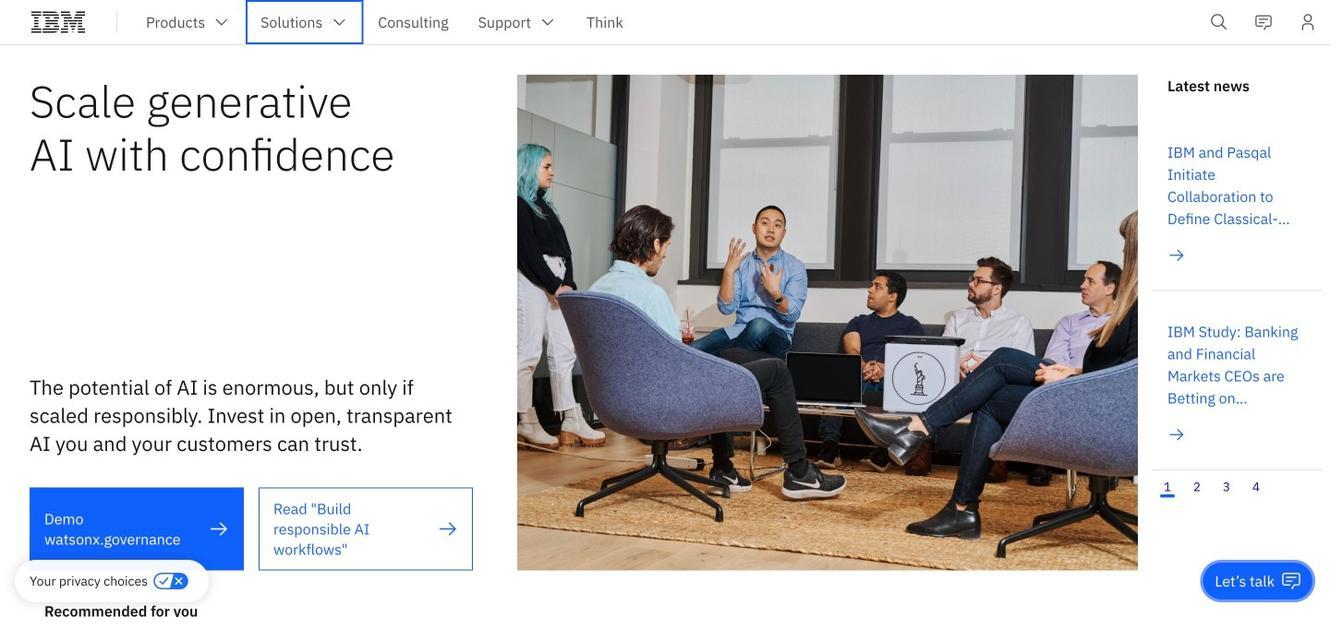Task type: describe. For each thing, give the bounding box(es) containing it.
your privacy choices element
[[30, 572, 148, 592]]

let's talk element
[[1215, 572, 1275, 592]]



